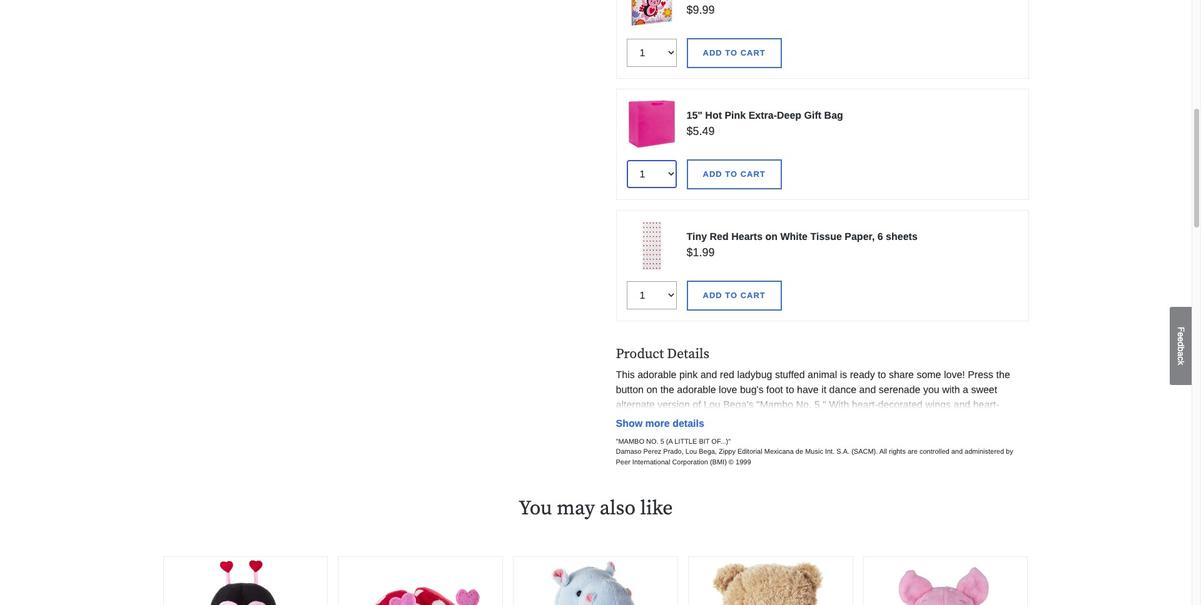 Task type: locate. For each thing, give the bounding box(es) containing it.
3 add to cart button from the top
[[687, 281, 782, 311]]

decorated
[[878, 400, 923, 411]]

0 vertical spatial also
[[787, 415, 805, 426]]

3 article from the left
[[513, 557, 678, 606]]

1 e from the top
[[1177, 332, 1187, 337]]

6
[[878, 232, 884, 242]]

lou
[[704, 400, 721, 411], [686, 448, 697, 456]]

1 horizontal spatial show
[[736, 430, 761, 441]]

on left white
[[766, 232, 778, 242]]

i love you bear singing stuffed animal with motion, 11", image
[[689, 557, 853, 606], [689, 557, 853, 606]]

1 add to cart from the top
[[703, 48, 766, 57]]

2 add to cart from the top
[[703, 169, 766, 179]]

0 horizontal spatial show
[[616, 419, 643, 429]]

shaped
[[616, 415, 649, 426]]

1 vertical spatial lou
[[686, 448, 697, 456]]

show up gift
[[616, 419, 643, 429]]

1 horizontal spatial heart-
[[974, 400, 1000, 411]]

makes
[[808, 415, 838, 426]]

you left may
[[519, 497, 552, 522]]

2 add to cart button from the top
[[687, 159, 782, 189]]

add down the $9.99
[[703, 48, 723, 57]]

2 vertical spatial a
[[841, 415, 846, 426]]

0 vertical spatial show
[[616, 419, 643, 429]]

lou up corporation
[[686, 448, 697, 456]]

1 vertical spatial show
[[736, 430, 761, 441]]

0 horizontal spatial heart-
[[852, 400, 878, 411]]

also down no. on the bottom right of page
[[787, 415, 805, 426]]

ladybug
[[738, 370, 773, 381]]

show down plush
[[736, 430, 761, 441]]

may
[[557, 497, 595, 522]]

a right with
[[963, 385, 969, 396]]

(bmi)
[[710, 459, 727, 466]]

more
[[646, 419, 670, 429]]

heart-
[[852, 400, 878, 411], [974, 400, 1000, 411]]

show inside this adorable pink and red ladybug stuffed animal is ready to share some love! press the button on the adorable love bug's foot to have it dance and serenade you with a sweet alternate version of lou bega's "mambo no. 5." with heart-decorated wings and heart- shaped antennae, this soft plush cutie also makes a great valentine's day surprise and add- on gift to our "how do you show love?" children's book, sold separately.
[[736, 430, 761, 441]]

red
[[720, 370, 735, 381]]

1 horizontal spatial adorable
[[677, 385, 716, 396]]

and right controlled
[[952, 448, 963, 456]]

f e e d b a c k
[[1177, 327, 1187, 365]]

3 cart from the top
[[741, 291, 766, 300]]

hearts
[[732, 232, 763, 242]]

you
[[716, 430, 733, 441], [519, 497, 552, 522]]

pink
[[725, 110, 746, 121]]

love bug singing stuffed animal with motion, 12", image
[[164, 557, 328, 606], [164, 557, 328, 606]]

e
[[1177, 332, 1187, 337], [1177, 337, 1187, 342]]

1 vertical spatial the
[[661, 385, 675, 396]]

version
[[658, 400, 690, 411]]

0 vertical spatial you
[[716, 430, 733, 441]]

1 vertical spatial a
[[963, 385, 969, 396]]

2 add from the top
[[703, 169, 723, 179]]

0 horizontal spatial the
[[661, 385, 675, 396]]

3 add from the top
[[703, 291, 723, 300]]

5 article from the left
[[864, 557, 1029, 606]]

0 vertical spatial add to cart
[[703, 48, 766, 57]]

add to cart down the $9.99
[[703, 48, 766, 57]]

you inside this adorable pink and red ladybug stuffed animal is ready to share some love! press the button on the adorable love bug's foot to have it dance and serenade you with a sweet alternate version of lou bega's "mambo no. 5." with heart-decorated wings and heart- shaped antennae, this soft plush cutie also makes a great valentine's day surprise and add- on gift to our "how do you show love?" children's book, sold separately.
[[716, 430, 733, 441]]

1 horizontal spatial you
[[716, 430, 733, 441]]

(a
[[666, 438, 673, 445]]

cart for $5.49
[[741, 169, 766, 179]]

great
[[849, 415, 872, 426]]

lou inside "mambo no. 5 (a little bit of...)" damaso perez prado, lou bega, zippy editorial mexicana de music int. s.a. (sacm). all rights are controlled and administered by peer international corporation (bmi) © 1999
[[686, 448, 697, 456]]

"mambo no. 5 (a little bit of...)" damaso perez prado, lou bega, zippy editorial mexicana de music int. s.a. (sacm). all rights are controlled and administered by peer international corporation (bmi) © 1999
[[616, 438, 1014, 466]]

cart
[[741, 48, 766, 57], [741, 169, 766, 179], [741, 291, 766, 300]]

a up k
[[1177, 352, 1187, 357]]

sweet
[[972, 385, 998, 396]]

pink
[[680, 370, 698, 381]]

add to cart button down $5.49 on the right
[[687, 159, 782, 189]]

3 add to cart from the top
[[703, 291, 766, 300]]

and left 'add-'
[[984, 415, 1001, 426]]

details
[[673, 419, 705, 429]]

adorable down product details
[[638, 370, 677, 381]]

0 horizontal spatial lou
[[686, 448, 697, 456]]

1 horizontal spatial lou
[[704, 400, 721, 411]]

the
[[997, 370, 1011, 381], [661, 385, 675, 396]]

perez
[[644, 448, 662, 456]]

white
[[781, 232, 808, 242]]

add to cart button down the $9.99
[[687, 38, 782, 68]]

on left gift
[[616, 430, 627, 441]]

0 vertical spatial lou
[[704, 400, 721, 411]]

2 cart from the top
[[741, 169, 766, 179]]

1 vertical spatial on
[[647, 385, 658, 396]]

bug's
[[740, 385, 764, 396]]

our
[[657, 430, 672, 441]]

2 vertical spatial add to cart button
[[687, 281, 782, 311]]

a down with
[[841, 415, 846, 426]]

1 vertical spatial add to cart button
[[687, 159, 782, 189]]

©
[[729, 459, 734, 466]]

add to cart for $1.99
[[703, 291, 766, 300]]

0 horizontal spatial adorable
[[638, 370, 677, 381]]

also left "like" at bottom right
[[600, 497, 636, 522]]

add down $5.49 on the right
[[703, 169, 723, 179]]

0 vertical spatial add
[[703, 48, 723, 57]]

adorable
[[638, 370, 677, 381], [677, 385, 716, 396]]

cart for $1.99
[[741, 291, 766, 300]]

2 e from the top
[[1177, 337, 1187, 342]]

1 vertical spatial adorable
[[677, 385, 716, 396]]

e up d on the right
[[1177, 332, 1187, 337]]

1 article from the left
[[163, 557, 328, 606]]

0 vertical spatial the
[[997, 370, 1011, 381]]

on right button at bottom right
[[647, 385, 658, 396]]

1 vertical spatial cart
[[741, 169, 766, 179]]

no.
[[796, 400, 812, 411]]

you may also like
[[519, 497, 673, 522]]

the right press
[[997, 370, 1011, 381]]

details
[[667, 346, 710, 363]]

product details
[[616, 346, 710, 363]]

2 vertical spatial add to cart
[[703, 291, 766, 300]]

1 horizontal spatial also
[[787, 415, 805, 426]]

2 vertical spatial cart
[[741, 291, 766, 300]]

international
[[633, 459, 671, 466]]

15" hot pink extra-deep gift bag link
[[687, 110, 844, 121]]

and
[[701, 370, 718, 381], [860, 385, 876, 396], [954, 400, 971, 411], [984, 415, 1001, 426], [952, 448, 963, 456]]

add to cart down $5.49 on the right
[[703, 169, 766, 179]]

on
[[766, 232, 778, 242], [647, 385, 658, 396], [616, 430, 627, 441]]

add down $1.99
[[703, 291, 723, 300]]

bega's
[[724, 400, 754, 411]]

add to cart down $1.99
[[703, 291, 766, 300]]

adorable up of
[[677, 385, 716, 396]]

the up version
[[661, 385, 675, 396]]

0 vertical spatial add to cart button
[[687, 38, 782, 68]]

1 add to cart button from the top
[[687, 38, 782, 68]]

$5.49
[[687, 125, 715, 138]]

article
[[163, 557, 328, 606], [338, 557, 503, 606], [513, 557, 678, 606], [688, 557, 854, 606], [864, 557, 1029, 606]]

you down soft
[[716, 430, 733, 441]]

lou right of
[[704, 400, 721, 411]]

sheets
[[886, 232, 918, 242]]

hot
[[706, 110, 722, 121]]

0 horizontal spatial on
[[616, 430, 627, 441]]

dance
[[830, 385, 857, 396]]

1 horizontal spatial on
[[647, 385, 658, 396]]

of
[[693, 400, 701, 411]]

1 vertical spatial add to cart
[[703, 169, 766, 179]]

add to cart button
[[687, 38, 782, 68], [687, 159, 782, 189], [687, 281, 782, 311]]

valentine's
[[874, 415, 922, 426]]

add for $5.49
[[703, 169, 723, 179]]

lou inside this adorable pink and red ladybug stuffed animal is ready to share some love! press the button on the adorable love bug's foot to have it dance and serenade you with a sweet alternate version of lou bega's "mambo no. 5." with heart-decorated wings and heart- shaped antennae, this soft plush cutie also makes a great valentine's day surprise and add- on gift to our "how do you show love?" children's book, sold separately.
[[704, 400, 721, 411]]

$1.99
[[687, 247, 715, 259]]

add
[[703, 48, 723, 57], [703, 169, 723, 179], [703, 291, 723, 300]]

tiny
[[687, 232, 707, 242]]

like
[[641, 497, 673, 522]]

2 vertical spatial add
[[703, 291, 723, 300]]

hug 'n' sing tootin' hippo singing stuffed animal with motion, 10", image
[[514, 557, 678, 606], [514, 557, 678, 606]]

0 vertical spatial a
[[1177, 352, 1187, 357]]

a
[[1177, 352, 1187, 357], [963, 385, 969, 396], [841, 415, 846, 426]]

do
[[701, 430, 714, 441]]

1 vertical spatial add
[[703, 169, 723, 179]]

1 vertical spatial also
[[600, 497, 636, 522]]

2 article from the left
[[338, 557, 503, 606]]

2 horizontal spatial on
[[766, 232, 778, 242]]

0 vertical spatial cart
[[741, 48, 766, 57]]

1 horizontal spatial the
[[997, 370, 1011, 381]]

day
[[925, 415, 943, 426]]

add to cart button down $1.99
[[687, 281, 782, 311]]

(sacm).
[[852, 448, 878, 456]]

add to cart for $5.49
[[703, 169, 766, 179]]

also inside this adorable pink and red ladybug stuffed animal is ready to share some love! press the button on the adorable love bug's foot to have it dance and serenade you with a sweet alternate version of lou bega's "mambo no. 5." with heart-decorated wings and heart- shaped antennae, this soft plush cutie also makes a great valentine's day surprise and add- on gift to our "how do you show love?" children's book, sold separately.
[[787, 415, 805, 426]]

show
[[616, 419, 643, 429], [736, 430, 761, 441]]

no.
[[647, 438, 659, 445]]

add to cart
[[703, 48, 766, 57], [703, 169, 766, 179], [703, 291, 766, 300]]

2 horizontal spatial a
[[1177, 352, 1187, 357]]

heart- down sweet on the bottom right
[[974, 400, 1000, 411]]

e up b
[[1177, 337, 1187, 342]]

heart- up great
[[852, 400, 878, 411]]

0 vertical spatial on
[[766, 232, 778, 242]]

1 vertical spatial you
[[519, 497, 552, 522]]

tiny red hearts on white tissue paper, 6 sheets $1.99
[[687, 232, 918, 259]]

how do you show love?: a love bug's quest to find her way book image
[[627, 0, 677, 28]]

animal
[[808, 370, 838, 381]]

have
[[797, 385, 819, 396]]



Task type: describe. For each thing, give the bounding box(es) containing it.
press
[[968, 370, 994, 381]]

$9.99
[[687, 4, 715, 16]]

book,
[[842, 430, 867, 441]]

1 cart from the top
[[741, 48, 766, 57]]

love!
[[944, 370, 966, 381]]

with
[[829, 400, 850, 411]]

sold
[[870, 430, 888, 441]]

on inside tiny red hearts on white tissue paper, 6 sheets $1.99
[[766, 232, 778, 242]]

mexicana
[[765, 448, 794, 456]]

are
[[908, 448, 918, 456]]

by
[[1006, 448, 1014, 456]]

separately.
[[891, 430, 939, 441]]

this
[[616, 370, 635, 381]]

corporation
[[672, 459, 708, 466]]

zip-along ladybug plush toy, image
[[339, 557, 503, 606]]

of...)"
[[712, 438, 731, 445]]

it
[[822, 385, 827, 396]]

"how
[[675, 430, 698, 441]]

"mambo
[[757, 400, 794, 411]]

paper,
[[845, 232, 875, 242]]

extra-
[[749, 110, 777, 121]]

some
[[917, 370, 942, 381]]

15" hot pink extra-deep gift bag $5.49
[[687, 110, 844, 138]]

bag
[[825, 110, 844, 121]]

tiny red hearts on white tissue paper, 6 sheets image
[[627, 221, 677, 271]]

2 vertical spatial on
[[616, 430, 627, 441]]

editorial
[[738, 448, 763, 456]]

this adorable pink and red ladybug stuffed animal is ready to share some love! press the button on the adorable love bug's foot to have it dance and serenade you with a sweet alternate version of lou bega's "mambo no. 5." with heart-decorated wings and heart- shaped antennae, this soft plush cutie also makes a great valentine's day surprise and add- on gift to our "how do you show love?" children's book, sold separately.
[[616, 370, 1024, 441]]

0 horizontal spatial also
[[600, 497, 636, 522]]

damaso
[[616, 448, 642, 456]]

little
[[675, 438, 697, 445]]

show inside show more details button
[[616, 419, 643, 429]]

and left red
[[701, 370, 718, 381]]

plush
[[736, 415, 760, 426]]

love?"
[[764, 430, 795, 441]]

cupig stuffed animal, 7.5", image
[[864, 557, 1028, 606]]

love
[[719, 385, 738, 396]]

stuffed
[[775, 370, 805, 381]]

0 vertical spatial adorable
[[638, 370, 677, 381]]

foot
[[767, 385, 783, 396]]

b
[[1177, 347, 1187, 352]]

antennae,
[[652, 415, 696, 426]]

surprise
[[946, 415, 981, 426]]

bega,
[[699, 448, 717, 456]]

int.
[[826, 448, 835, 456]]

children's
[[798, 430, 840, 441]]

de
[[796, 448, 804, 456]]

ready
[[850, 370, 875, 381]]

prado,
[[664, 448, 684, 456]]

gift
[[805, 110, 822, 121]]

15" hot pink extra-deep gift bag image
[[627, 99, 677, 149]]

deep
[[777, 110, 802, 121]]

add for $1.99
[[703, 291, 723, 300]]

c
[[1177, 357, 1187, 361]]

zippy
[[719, 448, 736, 456]]

administered
[[965, 448, 1005, 456]]

with
[[943, 385, 961, 396]]

red
[[710, 232, 729, 242]]

and inside "mambo no. 5 (a little bit of...)" damaso perez prado, lou bega, zippy editorial mexicana de music int. s.a. (sacm). all rights are controlled and administered by peer international corporation (bmi) © 1999
[[952, 448, 963, 456]]

controlled
[[920, 448, 950, 456]]

1 add from the top
[[703, 48, 723, 57]]

bit
[[699, 438, 710, 445]]

a inside button
[[1177, 352, 1187, 357]]

f e e d b a c k button
[[1170, 307, 1192, 385]]

alternate
[[616, 400, 655, 411]]

0 horizontal spatial you
[[519, 497, 552, 522]]

and up surprise
[[954, 400, 971, 411]]

add to cart button for $1.99
[[687, 281, 782, 311]]

this
[[699, 415, 715, 426]]

rights
[[889, 448, 906, 456]]

add to cart button for $5.49
[[687, 159, 782, 189]]

1999
[[736, 459, 751, 466]]

serenade
[[879, 385, 921, 396]]

5
[[661, 438, 665, 445]]

and down ready
[[860, 385, 876, 396]]

button
[[616, 385, 644, 396]]

d
[[1177, 342, 1187, 347]]

1 heart- from the left
[[852, 400, 878, 411]]

tiny red hearts on white tissue paper, 6 sheets link
[[687, 232, 918, 242]]

0 horizontal spatial a
[[841, 415, 846, 426]]

show more details
[[616, 419, 705, 429]]

15"
[[687, 110, 703, 121]]

all
[[880, 448, 887, 456]]

f
[[1177, 327, 1187, 332]]

peer
[[616, 459, 631, 466]]

product
[[616, 346, 664, 363]]

k
[[1177, 361, 1187, 365]]

2 heart- from the left
[[974, 400, 1000, 411]]

1 horizontal spatial a
[[963, 385, 969, 396]]

4 article from the left
[[688, 557, 854, 606]]

add-
[[1004, 415, 1024, 426]]

you
[[924, 385, 940, 396]]

"mambo
[[616, 438, 645, 445]]

is
[[840, 370, 848, 381]]

tissue
[[811, 232, 842, 242]]

5."
[[815, 400, 827, 411]]



Task type: vqa. For each thing, say whether or not it's contained in the screenshot.
the Tree® in "$49.99 Willow Tree® My Sister, My Friend Friendship Fi…"
no



